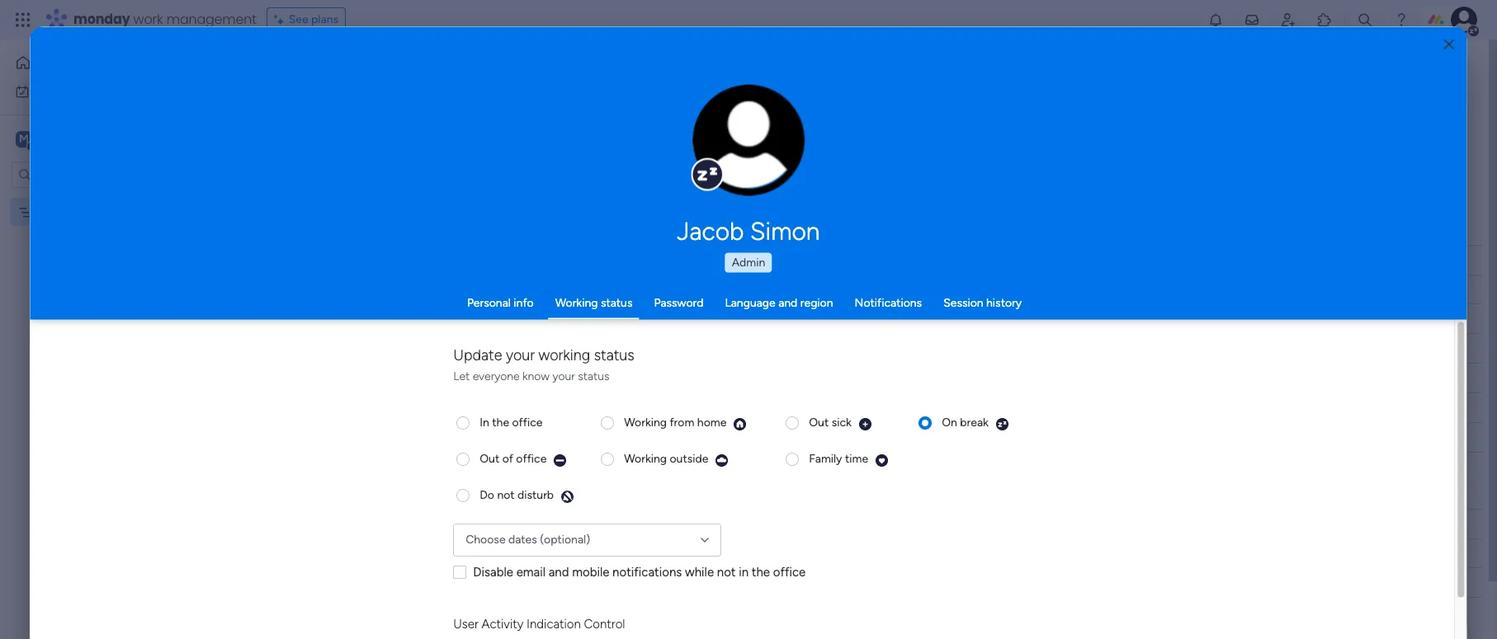 Task type: describe. For each thing, give the bounding box(es) containing it.
activity
[[482, 617, 524, 631]]

see plans
[[289, 12, 339, 26]]

language
[[725, 296, 776, 310]]

in the office
[[480, 416, 543, 430]]

0 horizontal spatial of
[[344, 92, 355, 106]]

home
[[38, 55, 70, 69]]

personal info link
[[467, 296, 534, 310]]

nov 17
[[813, 313, 846, 326]]

1 horizontal spatial of
[[503, 452, 514, 466]]

picture
[[732, 163, 766, 175]]

info
[[514, 296, 534, 310]]

preview image for family time
[[875, 454, 889, 468]]

out of office
[[480, 452, 547, 466]]

keep
[[571, 92, 596, 106]]

in
[[480, 416, 490, 430]]

update
[[454, 346, 502, 364]]

workspace image
[[16, 130, 32, 148]]

set
[[481, 92, 497, 106]]

out for out sick
[[809, 416, 829, 430]]

everyone
[[473, 369, 520, 383]]

2 status field from the top
[[693, 515, 735, 534]]

user activity indication control
[[454, 617, 626, 631]]

0 vertical spatial status
[[601, 296, 633, 310]]

invite members image
[[1280, 12, 1297, 28]]

working for working status
[[555, 296, 598, 310]]

working
[[539, 346, 591, 364]]

apps image
[[1317, 12, 1333, 28]]

assign
[[401, 92, 435, 106]]

my board
[[39, 205, 88, 219]]

monday
[[73, 10, 130, 29]]

simon
[[750, 216, 820, 246]]

1 status from the top
[[697, 253, 731, 267]]

inbox image
[[1244, 12, 1260, 28]]

where
[[642, 92, 674, 106]]

notifications image
[[1208, 12, 1224, 28]]

m
[[19, 132, 29, 146]]

region
[[800, 296, 833, 310]]

time
[[845, 452, 869, 466]]

jacob simon image
[[1451, 7, 1478, 33]]

started
[[706, 283, 744, 297]]

project 1
[[312, 313, 357, 327]]

it
[[741, 312, 748, 326]]

1 vertical spatial status
[[594, 346, 635, 364]]

change profile picture
[[714, 149, 784, 175]]

working outside
[[624, 452, 709, 466]]

disturb
[[518, 488, 554, 502]]

owner
[[601, 517, 635, 531]]

work for my
[[55, 84, 80, 98]]

on
[[942, 416, 958, 430]]

owners,
[[438, 92, 478, 106]]

1 horizontal spatial not
[[717, 565, 736, 580]]

out sick
[[809, 416, 852, 430]]

plans
[[311, 12, 339, 26]]

in
[[739, 565, 749, 580]]

more
[[775, 91, 802, 105]]

2 vertical spatial and
[[549, 565, 569, 580]]

date
[[827, 253, 850, 267]]

preview image for do not disturb
[[561, 490, 575, 504]]

close image
[[1444, 38, 1454, 51]]

jacob simon
[[677, 216, 820, 246]]

timelines
[[500, 92, 547, 106]]

home button
[[10, 50, 177, 76]]

session
[[944, 296, 984, 310]]

mobile
[[572, 565, 610, 580]]

2 status from the top
[[697, 517, 731, 531]]

not started
[[683, 283, 744, 297]]

Search in workspace field
[[35, 165, 138, 184]]

admin
[[732, 255, 765, 269]]

do
[[480, 488, 495, 502]]

help image
[[1393, 12, 1410, 28]]

any
[[297, 92, 315, 106]]

jacob
[[677, 216, 744, 246]]

see for see plans
[[289, 12, 308, 26]]

my for my board
[[39, 205, 55, 219]]

choose dates (optional)
[[466, 533, 590, 547]]

change
[[714, 149, 751, 161]]

disable email and mobile notifications while not in the office
[[473, 565, 806, 580]]

1
[[352, 313, 357, 327]]

preview image for working from home
[[734, 417, 748, 431]]

nov
[[813, 313, 833, 326]]

management
[[167, 10, 256, 29]]

break
[[961, 416, 989, 430]]

0 vertical spatial not
[[497, 488, 515, 502]]

working from home
[[624, 416, 727, 430]]

indication
[[527, 617, 581, 631]]



Task type: vqa. For each thing, say whether or not it's contained in the screenshot.
2023
no



Task type: locate. For each thing, give the bounding box(es) containing it.
office for in the office
[[512, 416, 543, 430]]

user
[[454, 617, 479, 631]]

family time
[[809, 452, 869, 466]]

from
[[670, 416, 695, 430]]

main workspace
[[38, 131, 135, 147]]

0 vertical spatial see
[[289, 12, 308, 26]]

2 horizontal spatial of
[[628, 92, 639, 106]]

your up know
[[506, 346, 535, 364]]

0 vertical spatial status
[[697, 253, 731, 267]]

1 vertical spatial status
[[697, 517, 731, 531]]

preview image right outside
[[715, 454, 729, 468]]

status right working
[[594, 346, 635, 364]]

status down jacob
[[697, 253, 731, 267]]

select product image
[[15, 12, 31, 28]]

main
[[38, 131, 67, 147]]

status
[[601, 296, 633, 310], [594, 346, 635, 364], [578, 369, 610, 383]]

1 horizontal spatial the
[[752, 565, 770, 580]]

notifications
[[855, 296, 922, 310]]

my inside button
[[36, 84, 52, 98]]

working on it
[[679, 312, 748, 326]]

see left more
[[753, 91, 773, 105]]

of right track in the top left of the page
[[628, 92, 639, 106]]

track
[[599, 92, 625, 106]]

preview image for out of office
[[554, 454, 568, 468]]

do not disturb
[[480, 488, 554, 502]]

see for see more
[[753, 91, 773, 105]]

and
[[549, 92, 569, 106], [779, 296, 798, 310], [549, 565, 569, 580]]

control
[[584, 617, 626, 631]]

0 vertical spatial my
[[36, 84, 52, 98]]

working right info
[[555, 296, 598, 310]]

0 vertical spatial out
[[809, 416, 829, 430]]

Due date field
[[799, 251, 854, 270]]

stands.
[[743, 92, 780, 106]]

not left in
[[717, 565, 736, 580]]

language and region
[[725, 296, 833, 310]]

preview image right sick
[[859, 417, 873, 431]]

working for working outside
[[624, 452, 667, 466]]

1 vertical spatial see
[[753, 91, 773, 105]]

out left sick
[[809, 416, 829, 430]]

1 vertical spatial office
[[516, 452, 547, 466]]

see more
[[753, 91, 802, 105]]

2 horizontal spatial preview image
[[859, 417, 873, 431]]

of right 'type'
[[344, 92, 355, 106]]

working left from
[[624, 416, 667, 430]]

sick
[[832, 416, 852, 430]]

1 status field from the top
[[693, 251, 735, 270]]

not
[[683, 283, 703, 297]]

0 vertical spatial and
[[549, 92, 569, 106]]

change profile picture button
[[693, 84, 805, 196]]

out up do
[[480, 452, 500, 466]]

working down password link
[[679, 312, 722, 326]]

0 horizontal spatial out
[[480, 452, 500, 466]]

preview image right the break
[[996, 417, 1010, 431]]

column information image
[[747, 254, 760, 267]]

0 horizontal spatial not
[[497, 488, 515, 502]]

Status field
[[693, 251, 735, 270], [693, 515, 735, 534]]

2 vertical spatial status
[[578, 369, 610, 383]]

profile
[[754, 149, 784, 161]]

out for out of office
[[480, 452, 500, 466]]

preview image for working outside
[[715, 454, 729, 468]]

1 horizontal spatial see
[[753, 91, 773, 105]]

2 vertical spatial your
[[553, 369, 575, 383]]

monday work management
[[73, 10, 256, 29]]

my inside list box
[[39, 205, 55, 219]]

office up out of office
[[512, 416, 543, 430]]

on break
[[942, 416, 989, 430]]

see inside button
[[289, 12, 308, 26]]

and left region on the top right of page
[[779, 296, 798, 310]]

session history link
[[944, 296, 1022, 310]]

work inside my work button
[[55, 84, 80, 98]]

history
[[986, 296, 1022, 310]]

know
[[523, 369, 550, 383]]

0 vertical spatial your
[[677, 92, 700, 106]]

of down in the office
[[503, 452, 514, 466]]

language and region link
[[725, 296, 833, 310]]

preview image right time
[[875, 454, 889, 468]]

17
[[835, 313, 846, 326]]

status
[[697, 253, 731, 267], [697, 517, 731, 531]]

my
[[36, 84, 52, 98], [39, 205, 55, 219]]

status left password link
[[601, 296, 633, 310]]

0 vertical spatial work
[[133, 10, 163, 29]]

hide
[[691, 166, 716, 180]]

let
[[454, 369, 470, 383]]

my board list box
[[0, 195, 210, 449]]

hide button
[[665, 159, 726, 186]]

status field up while
[[693, 515, 735, 534]]

email
[[517, 565, 546, 580]]

jacob simon button
[[522, 216, 976, 246]]

preview image for on break
[[996, 417, 1010, 431]]

home
[[698, 416, 727, 430]]

your down working
[[553, 369, 575, 383]]

manage
[[253, 92, 294, 106]]

preview image right disturb
[[561, 490, 575, 504]]

1 vertical spatial not
[[717, 565, 736, 580]]

0 horizontal spatial work
[[55, 84, 80, 98]]

0 vertical spatial office
[[512, 416, 543, 430]]

2 vertical spatial office
[[773, 565, 806, 580]]

working
[[555, 296, 598, 310], [679, 312, 722, 326], [624, 416, 667, 430], [624, 452, 667, 466]]

out
[[809, 416, 829, 430], [480, 452, 500, 466]]

outside
[[670, 452, 709, 466]]

(optional)
[[540, 533, 590, 547]]

office up disturb
[[516, 452, 547, 466]]

type
[[318, 92, 341, 106]]

status up while
[[697, 517, 731, 531]]

working left outside
[[624, 452, 667, 466]]

status field down jacob
[[693, 251, 735, 270]]

my work
[[36, 84, 80, 98]]

notifications link
[[855, 296, 922, 310]]

workspace selection element
[[16, 129, 138, 151]]

preview image right home
[[734, 417, 748, 431]]

and left keep
[[549, 92, 569, 106]]

notifications
[[613, 565, 682, 580]]

working for working on it
[[679, 312, 722, 326]]

1 vertical spatial work
[[55, 84, 80, 98]]

my for my work
[[36, 84, 52, 98]]

1 vertical spatial your
[[506, 346, 535, 364]]

dates
[[509, 533, 537, 547]]

0 horizontal spatial the
[[492, 416, 510, 430]]

working status link
[[555, 296, 633, 310]]

work
[[133, 10, 163, 29], [55, 84, 80, 98]]

work right monday in the top of the page
[[133, 10, 163, 29]]

due date
[[803, 253, 850, 267]]

preview image up disturb
[[554, 454, 568, 468]]

working for working from home
[[624, 416, 667, 430]]

choose
[[466, 533, 506, 547]]

see more link
[[751, 90, 804, 106]]

0 vertical spatial status field
[[693, 251, 735, 270]]

1 horizontal spatial your
[[553, 369, 575, 383]]

option
[[0, 197, 210, 201]]

1 vertical spatial the
[[752, 565, 770, 580]]

my work button
[[10, 78, 177, 104]]

work for monday
[[133, 10, 163, 29]]

on
[[725, 312, 738, 326]]

manage any type of project. assign owners, set timelines and keep track of where your project stands.
[[253, 92, 780, 106]]

session history
[[944, 296, 1022, 310]]

office right in
[[773, 565, 806, 580]]

1 horizontal spatial work
[[133, 10, 163, 29]]

my left board
[[39, 205, 55, 219]]

1 vertical spatial and
[[779, 296, 798, 310]]

0 horizontal spatial see
[[289, 12, 308, 26]]

password
[[654, 296, 704, 310]]

0 horizontal spatial preview image
[[561, 490, 575, 504]]

working status
[[555, 296, 633, 310]]

0 vertical spatial the
[[492, 416, 510, 430]]

search everything image
[[1357, 12, 1374, 28]]

see
[[289, 12, 308, 26], [753, 91, 773, 105]]

1 horizontal spatial out
[[809, 416, 829, 430]]

preview image
[[734, 417, 748, 431], [859, 417, 873, 431], [561, 490, 575, 504]]

work down home
[[55, 84, 80, 98]]

of
[[344, 92, 355, 106], [628, 92, 639, 106], [503, 452, 514, 466]]

not
[[497, 488, 515, 502], [717, 565, 736, 580]]

preview image
[[996, 417, 1010, 431], [554, 454, 568, 468], [715, 454, 729, 468], [875, 454, 889, 468]]

status down working
[[578, 369, 610, 383]]

office for out of office
[[516, 452, 547, 466]]

see left the plans
[[289, 12, 308, 26]]

your right the where
[[677, 92, 700, 106]]

1 vertical spatial my
[[39, 205, 55, 219]]

0 horizontal spatial your
[[506, 346, 535, 364]]

not right do
[[497, 488, 515, 502]]

see plans button
[[266, 7, 346, 32]]

personal info
[[467, 296, 534, 310]]

my down home
[[36, 84, 52, 98]]

and right email
[[549, 565, 569, 580]]

Owner field
[[596, 515, 639, 534]]

project
[[703, 92, 740, 106]]

1 vertical spatial out
[[480, 452, 500, 466]]

1 vertical spatial status field
[[693, 515, 735, 534]]

1 horizontal spatial preview image
[[734, 417, 748, 431]]

project
[[312, 313, 349, 327]]

2 horizontal spatial your
[[677, 92, 700, 106]]

preview image for out sick
[[859, 417, 873, 431]]

workspace
[[70, 131, 135, 147]]

personal
[[467, 296, 511, 310]]



